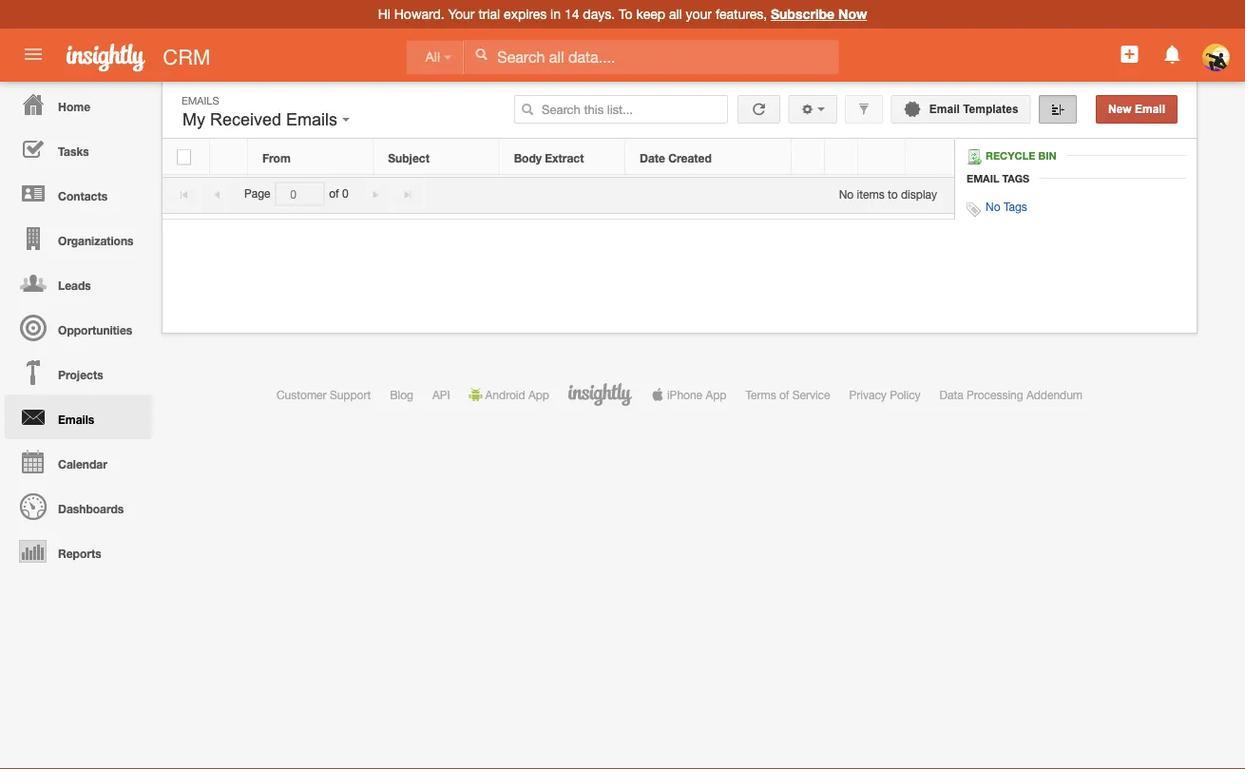Task type: locate. For each thing, give the bounding box(es) containing it.
body extract
[[514, 151, 584, 164]]

1 vertical spatial emails
[[286, 110, 338, 129]]

my received emails
[[183, 110, 342, 129]]

leads link
[[5, 261, 152, 305]]

white image
[[475, 48, 488, 61]]

customer support
[[277, 388, 371, 401]]

terms of service
[[746, 388, 830, 401]]

reports link
[[5, 529, 152, 573]]

1 vertical spatial of
[[780, 388, 790, 401]]

1 horizontal spatial no
[[986, 200, 1001, 213]]

days.
[[583, 6, 615, 22]]

14
[[565, 6, 579, 22]]

none checkbox inside "row"
[[177, 150, 191, 165]]

1 horizontal spatial email
[[967, 172, 1000, 184]]

app for android app
[[529, 388, 549, 401]]

policy
[[890, 388, 921, 401]]

None checkbox
[[177, 150, 191, 165]]

items
[[857, 187, 885, 200]]

1 app from the left
[[529, 388, 549, 401]]

email left tags
[[967, 172, 1000, 184]]

subject
[[388, 151, 430, 164]]

emails up calendar link
[[58, 413, 94, 426]]

emails up from
[[286, 110, 338, 129]]

email inside "email templates" link
[[930, 103, 960, 116]]

opportunities
[[58, 323, 132, 337]]

all
[[425, 50, 440, 65]]

navigation
[[0, 82, 152, 573]]

0 horizontal spatial no
[[839, 187, 854, 200]]

0 vertical spatial emails
[[182, 94, 219, 106]]

organizations
[[58, 234, 134, 247]]

2 vertical spatial emails
[[58, 413, 94, 426]]

of
[[329, 187, 339, 200], [780, 388, 790, 401]]

1 horizontal spatial emails
[[182, 94, 219, 106]]

1 horizontal spatial app
[[706, 388, 727, 401]]

dashboards link
[[5, 484, 152, 529]]

leads
[[58, 279, 91, 292]]

recycle
[[986, 150, 1036, 162]]

customer support link
[[277, 388, 371, 401]]

of right terms in the right bottom of the page
[[780, 388, 790, 401]]

terms
[[746, 388, 776, 401]]

0 horizontal spatial app
[[529, 388, 549, 401]]

api
[[433, 388, 450, 401]]

refresh list image
[[750, 103, 768, 116]]

subscribe
[[771, 6, 835, 22]]

home link
[[5, 82, 152, 126]]

0 horizontal spatial of
[[329, 187, 339, 200]]

date
[[640, 151, 665, 164]]

email inside new email link
[[1135, 103, 1166, 116]]

0 horizontal spatial emails
[[58, 413, 94, 426]]

keep
[[636, 6, 666, 22]]

2 horizontal spatial email
[[1135, 103, 1166, 116]]

of left 0
[[329, 187, 339, 200]]

created
[[669, 151, 712, 164]]

dashboards
[[58, 502, 124, 515]]

emails up my
[[182, 94, 219, 106]]

email right the new
[[1135, 103, 1166, 116]]

app right 'iphone'
[[706, 388, 727, 401]]

calendar link
[[5, 439, 152, 484]]

subscribe now link
[[771, 6, 867, 22]]

blog
[[390, 388, 413, 401]]

email templates link
[[891, 95, 1031, 124]]

display
[[901, 187, 937, 200]]

email left templates
[[930, 103, 960, 116]]

row
[[163, 140, 954, 175]]

app right android
[[529, 388, 549, 401]]

now
[[839, 6, 867, 22]]

2 app from the left
[[706, 388, 727, 401]]

in
[[551, 6, 561, 22]]

app
[[529, 388, 549, 401], [706, 388, 727, 401]]

body
[[514, 151, 542, 164]]

no left tags
[[986, 200, 1001, 213]]

0 horizontal spatial email
[[930, 103, 960, 116]]

tags
[[1004, 200, 1028, 213]]

to
[[619, 6, 633, 22]]

no for no tags
[[986, 200, 1001, 213]]

extract
[[545, 151, 584, 164]]

0 vertical spatial of
[[329, 187, 339, 200]]

contacts
[[58, 189, 108, 203]]

emails link
[[5, 395, 152, 439]]

app for iphone app
[[706, 388, 727, 401]]

contacts link
[[5, 171, 152, 216]]

my
[[183, 110, 205, 129]]

new email
[[1109, 103, 1166, 116]]

2 horizontal spatial emails
[[286, 110, 338, 129]]

no
[[839, 187, 854, 200], [986, 200, 1001, 213]]

no left items
[[839, 187, 854, 200]]

email
[[930, 103, 960, 116], [1135, 103, 1166, 116], [967, 172, 1000, 184]]

trial
[[479, 6, 500, 22]]

emails
[[182, 94, 219, 106], [286, 110, 338, 129], [58, 413, 94, 426]]



Task type: describe. For each thing, give the bounding box(es) containing it.
row containing from
[[163, 140, 954, 175]]

no for no items to display
[[839, 187, 854, 200]]

all link
[[406, 40, 464, 75]]

your
[[686, 6, 712, 22]]

organizations link
[[5, 216, 152, 261]]

emails inside navigation
[[58, 413, 94, 426]]

your
[[448, 6, 475, 22]]

no items to display
[[839, 187, 937, 200]]

bin
[[1039, 150, 1057, 162]]

received
[[210, 110, 281, 129]]

no tags link
[[986, 200, 1028, 213]]

tags
[[1003, 172, 1030, 184]]

notifications image
[[1161, 43, 1184, 66]]

email templates
[[926, 103, 1019, 116]]

calendar
[[58, 457, 107, 471]]

templates
[[963, 103, 1019, 116]]

email for templates
[[930, 103, 960, 116]]

terms of service link
[[746, 388, 830, 401]]

Search all data.... text field
[[464, 40, 839, 74]]

email for tags
[[967, 172, 1000, 184]]

recycle bin
[[986, 150, 1057, 162]]

1 horizontal spatial of
[[780, 388, 790, 401]]

hi howard. your trial expires in 14 days. to keep all your features, subscribe now
[[378, 6, 867, 22]]

customer
[[277, 388, 327, 401]]

privacy policy link
[[850, 388, 921, 401]]

data processing addendum
[[940, 388, 1083, 401]]

my received emails button
[[178, 106, 355, 134]]

navigation containing home
[[0, 82, 152, 573]]

0
[[342, 187, 349, 200]]

privacy policy
[[850, 388, 921, 401]]

privacy
[[850, 388, 887, 401]]

no tags
[[986, 200, 1028, 213]]

date created
[[640, 151, 712, 164]]

api link
[[433, 388, 450, 401]]

expires
[[504, 6, 547, 22]]

new email link
[[1096, 95, 1178, 124]]

show list view filters image
[[858, 103, 871, 116]]

iphone
[[667, 388, 703, 401]]

android
[[485, 388, 525, 401]]

page
[[244, 187, 271, 200]]

processing
[[967, 388, 1024, 401]]

tasks
[[58, 145, 89, 158]]

email tags
[[967, 172, 1030, 184]]

addendum
[[1027, 388, 1083, 401]]

data processing addendum link
[[940, 388, 1083, 401]]

recycle bin link
[[967, 149, 1066, 164]]

emails inside button
[[286, 110, 338, 129]]

search image
[[521, 103, 534, 116]]

home
[[58, 100, 90, 113]]

data
[[940, 388, 964, 401]]

features,
[[716, 6, 767, 22]]

from
[[262, 151, 291, 164]]

opportunities link
[[5, 305, 152, 350]]

new
[[1109, 103, 1132, 116]]

Search this list... text field
[[514, 95, 728, 124]]

support
[[330, 388, 371, 401]]

howard.
[[394, 6, 445, 22]]

crm
[[163, 45, 211, 69]]

blog link
[[390, 388, 413, 401]]

reports
[[58, 547, 101, 560]]

projects
[[58, 368, 103, 381]]

service
[[793, 388, 830, 401]]

tasks link
[[5, 126, 152, 171]]

iphone app link
[[651, 388, 727, 401]]

projects link
[[5, 350, 152, 395]]

cog image
[[801, 103, 814, 116]]

of 0
[[329, 187, 349, 200]]

android app
[[485, 388, 549, 401]]

to
[[888, 187, 898, 200]]

android app link
[[469, 388, 549, 401]]

hi
[[378, 6, 391, 22]]

all
[[669, 6, 682, 22]]

iphone app
[[667, 388, 727, 401]]

show sidebar image
[[1051, 103, 1065, 116]]



Task type: vqa. For each thing, say whether or not it's contained in the screenshot.
Dashboards link
yes



